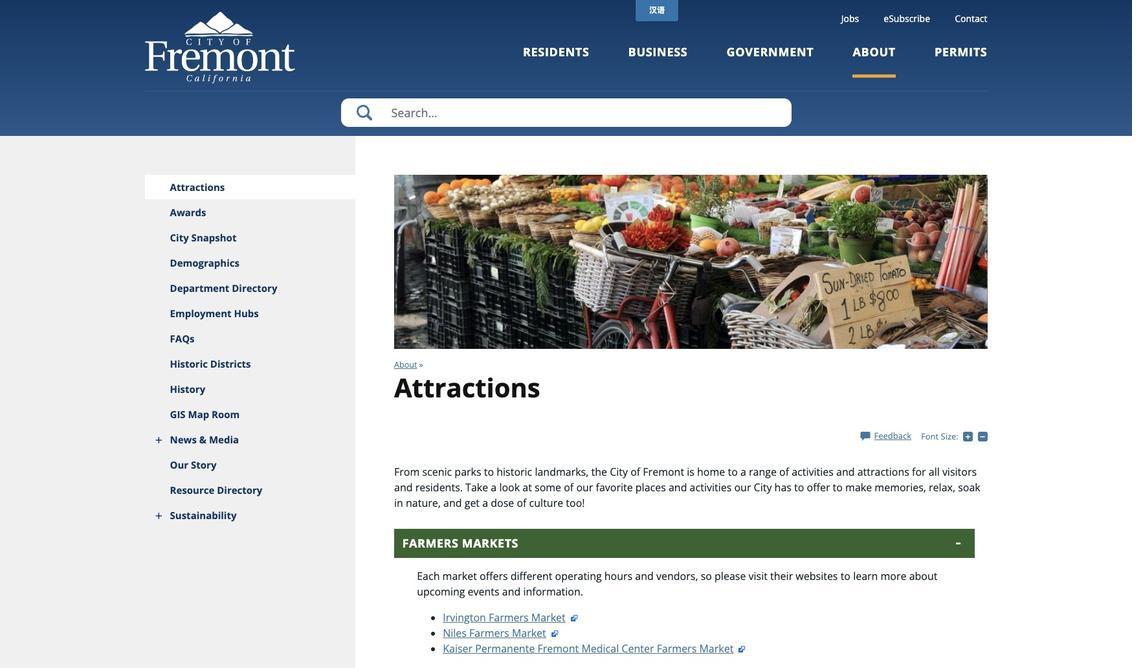 Task type: locate. For each thing, give the bounding box(es) containing it.
about for about attractions
[[394, 359, 417, 370]]

at
[[523, 481, 532, 495]]

0 horizontal spatial city
[[170, 231, 189, 244]]

city snapshot link
[[145, 225, 356, 251]]

permanente
[[475, 642, 535, 656]]

kaiser permanente fremont medical center farmers market link
[[443, 642, 747, 656]]

employment hubs link
[[145, 301, 356, 326]]

feedback link
[[861, 430, 912, 442]]

permits
[[935, 44, 988, 60]]

and up make
[[837, 465, 855, 479]]

and down "from"
[[394, 481, 413, 495]]

esubscribe link
[[884, 12, 931, 25]]

for
[[912, 465, 926, 479]]

is
[[687, 465, 695, 479]]

1 vertical spatial fremont
[[538, 642, 579, 656]]

directory down our story link
[[217, 484, 263, 497]]

department directory
[[170, 282, 277, 295]]

0 vertical spatial fremont
[[643, 465, 685, 479]]

farmers market bounty image
[[394, 175, 988, 349]]

in
[[394, 496, 403, 511]]

about link
[[853, 44, 896, 77], [394, 359, 417, 370]]

get
[[465, 496, 480, 511]]

resource
[[170, 484, 215, 497]]

city up favorite
[[610, 465, 628, 479]]

landmarks,
[[535, 465, 589, 479]]

historic districts
[[170, 357, 251, 370]]

parks
[[455, 465, 482, 479]]

0 horizontal spatial attractions
[[170, 181, 225, 194]]

vendors,
[[657, 569, 698, 584]]

market
[[532, 611, 566, 625], [512, 626, 546, 641], [700, 642, 734, 656]]

media
[[209, 433, 239, 446]]

1 horizontal spatial about
[[853, 44, 896, 60]]

1 horizontal spatial about link
[[853, 44, 896, 77]]

of
[[631, 465, 641, 479], [780, 465, 789, 479], [564, 481, 574, 495], [517, 496, 527, 511]]

1 horizontal spatial a
[[491, 481, 497, 495]]

favorite
[[596, 481, 633, 495]]

0 horizontal spatial about
[[394, 359, 417, 370]]

fremont left medical
[[538, 642, 579, 656]]

1 vertical spatial directory
[[217, 484, 263, 497]]

attractions link
[[145, 175, 356, 200]]

our up too!
[[577, 481, 593, 495]]

2 horizontal spatial city
[[754, 481, 772, 495]]

learn
[[854, 569, 878, 584]]

to left learn
[[841, 569, 851, 584]]

0 vertical spatial city
[[170, 231, 189, 244]]

0 vertical spatial attractions
[[170, 181, 225, 194]]

- link
[[978, 431, 991, 442]]

our
[[577, 481, 593, 495], [735, 481, 751, 495]]

0 horizontal spatial about link
[[394, 359, 417, 370]]

farmers right the center at the bottom of the page
[[657, 642, 697, 656]]

0 horizontal spatial a
[[483, 496, 488, 511]]

font
[[921, 431, 939, 443]]

to up 'take'
[[484, 465, 494, 479]]

residents.
[[415, 481, 463, 495]]

contact link
[[955, 12, 988, 25]]

1 vertical spatial about
[[394, 359, 417, 370]]

and down "is"
[[669, 481, 687, 495]]

please
[[715, 569, 746, 584]]

0 horizontal spatial activities
[[690, 481, 732, 495]]

1 vertical spatial about link
[[394, 359, 417, 370]]

make
[[846, 481, 872, 495]]

directory for resource directory
[[217, 484, 263, 497]]

0 horizontal spatial our
[[577, 481, 593, 495]]

0 vertical spatial a
[[741, 465, 747, 479]]

1 vertical spatial market
[[512, 626, 546, 641]]

a left look
[[491, 481, 497, 495]]

1 horizontal spatial activities
[[792, 465, 834, 479]]

upcoming
[[417, 585, 465, 599]]

2 vertical spatial city
[[754, 481, 772, 495]]

fremont up places
[[643, 465, 685, 479]]

city down the awards
[[170, 231, 189, 244]]

about inside about attractions
[[394, 359, 417, 370]]

resource directory
[[170, 484, 263, 497]]

kaiser
[[443, 642, 473, 656]]

employment
[[170, 307, 232, 320]]

gis map room
[[170, 408, 240, 421]]

nature,
[[406, 496, 441, 511]]

some
[[535, 481, 561, 495]]

city down range
[[754, 481, 772, 495]]

offer
[[807, 481, 830, 495]]

2 our from the left
[[735, 481, 751, 495]]

1 horizontal spatial fremont
[[643, 465, 685, 479]]

demographics
[[170, 256, 240, 269]]

and
[[837, 465, 855, 479], [394, 481, 413, 495], [669, 481, 687, 495], [444, 496, 462, 511], [635, 569, 654, 584], [502, 585, 521, 599]]

1 horizontal spatial our
[[735, 481, 751, 495]]

from
[[394, 465, 420, 479]]

activities down home on the right of page
[[690, 481, 732, 495]]

sustainability
[[170, 509, 237, 522]]

more
[[881, 569, 907, 584]]

1 vertical spatial a
[[491, 481, 497, 495]]

attractions
[[170, 181, 225, 194], [394, 370, 541, 406]]

and down offers
[[502, 585, 521, 599]]

sustainability link
[[145, 503, 356, 528]]

0 vertical spatial activities
[[792, 465, 834, 479]]

about attractions
[[394, 359, 541, 406]]

fremont inside irvington farmers market niles farmers market kaiser permanente fremont medical center farmers market
[[538, 642, 579, 656]]

places
[[636, 481, 666, 495]]

look
[[500, 481, 520, 495]]

visitors
[[943, 465, 977, 479]]

0 vertical spatial directory
[[232, 282, 277, 295]]

a right get
[[483, 496, 488, 511]]

districts
[[210, 357, 251, 370]]

each
[[417, 569, 440, 584]]

employment hubs
[[170, 307, 259, 320]]

the
[[592, 465, 607, 479]]

center
[[622, 642, 654, 656]]

1 our from the left
[[577, 481, 593, 495]]

department directory link
[[145, 276, 356, 301]]

our down range
[[735, 481, 751, 495]]

directory
[[232, 282, 277, 295], [217, 484, 263, 497]]

1 horizontal spatial attractions
[[394, 370, 541, 406]]

gis map room link
[[145, 402, 356, 427]]

to
[[484, 465, 494, 479], [728, 465, 738, 479], [795, 481, 805, 495], [833, 481, 843, 495], [841, 569, 851, 584]]

events
[[468, 585, 500, 599]]

0 horizontal spatial fremont
[[538, 642, 579, 656]]

columnusercontrol3 main content
[[356, 136, 991, 668]]

activities up offer
[[792, 465, 834, 479]]

permits link
[[935, 44, 988, 77]]

jobs link
[[842, 12, 859, 25]]

hours
[[605, 569, 633, 584]]

feedback
[[875, 430, 912, 442]]

farmers
[[403, 536, 459, 551], [489, 611, 529, 625], [470, 626, 509, 641], [657, 642, 697, 656]]

department
[[170, 282, 229, 295]]

1 horizontal spatial city
[[610, 465, 628, 479]]

font size:
[[921, 431, 959, 443]]

esubscribe
[[884, 12, 931, 25]]

a left range
[[741, 465, 747, 479]]

directory down demographics link at the left of the page
[[232, 282, 277, 295]]

to right offer
[[833, 481, 843, 495]]

1 vertical spatial attractions
[[394, 370, 541, 406]]

and left get
[[444, 496, 462, 511]]

0 vertical spatial about
[[853, 44, 896, 60]]



Task type: vqa. For each thing, say whether or not it's contained in the screenshot.
not in For residential kitchen and/or bathroom remodel projects that do not involve the removal or alteration of any walls.
no



Task type: describe. For each thing, give the bounding box(es) containing it.
of up has on the bottom of page
[[780, 465, 789, 479]]

city snapshot
[[170, 231, 237, 244]]

history
[[170, 383, 205, 396]]

from scenic parks to historic landmarks, the city of fremont is home to a range of activities and attractions for all visitors and residents. take a look at some of our favorite places and activities our city has to offer to make memories, relax, soak in nature, and get a dose of culture too!
[[394, 465, 981, 511]]

irvington
[[443, 611, 486, 625]]

range
[[749, 465, 777, 479]]

our story
[[170, 458, 217, 471]]

faqs
[[170, 332, 195, 345]]

snapshot
[[191, 231, 237, 244]]

about for about
[[853, 44, 896, 60]]

&
[[199, 433, 207, 446]]

about
[[910, 569, 938, 584]]

resource directory link
[[145, 478, 356, 503]]

all
[[929, 465, 940, 479]]

different
[[511, 569, 553, 584]]

residents link
[[523, 44, 590, 77]]

to inside the each market offers different operating hours and vendors, so please visit their websites to learn more about upcoming events and information.
[[841, 569, 851, 584]]

scenic
[[422, 465, 452, 479]]

awards link
[[145, 200, 356, 225]]

farmers up the each
[[403, 536, 459, 551]]

fremont inside from scenic parks to historic landmarks, the city of fremont is home to a range of activities and attractions for all visitors and residents. take a look at some of our favorite places and activities our city has to offer to make memories, relax, soak in nature, and get a dose of culture too!
[[643, 465, 685, 479]]

of up too!
[[564, 481, 574, 495]]

historic districts link
[[145, 352, 356, 377]]

Search text field
[[341, 98, 792, 127]]

2 vertical spatial a
[[483, 496, 488, 511]]

market
[[443, 569, 477, 584]]

each market offers different operating hours and vendors, so please visit their websites to learn more about upcoming events and information.
[[417, 569, 938, 599]]

to right has on the bottom of page
[[795, 481, 805, 495]]

-
[[988, 431, 991, 442]]

relax,
[[929, 481, 956, 495]]

attractions
[[858, 465, 910, 479]]

of up places
[[631, 465, 641, 479]]

historic
[[170, 357, 208, 370]]

0 vertical spatial market
[[532, 611, 566, 625]]

soak
[[958, 481, 981, 495]]

of down at
[[517, 496, 527, 511]]

visit
[[749, 569, 768, 584]]

hubs
[[234, 307, 259, 320]]

residents
[[523, 44, 590, 60]]

map
[[188, 408, 209, 421]]

faqs link
[[145, 326, 356, 352]]

directory for department directory
[[232, 282, 277, 295]]

their
[[771, 569, 793, 584]]

irvington farmers market link
[[443, 611, 579, 625]]

websites
[[796, 569, 838, 584]]

attractions inside columnusercontrol3 main content
[[394, 370, 541, 406]]

niles farmers market link
[[443, 626, 559, 641]]

2 vertical spatial market
[[700, 642, 734, 656]]

story
[[191, 458, 217, 471]]

1 vertical spatial city
[[610, 465, 628, 479]]

2 horizontal spatial a
[[741, 465, 747, 479]]

+
[[973, 431, 978, 442]]

our story link
[[145, 453, 356, 478]]

0 vertical spatial about link
[[853, 44, 896, 77]]

and right hours
[[635, 569, 654, 584]]

jobs
[[842, 12, 859, 25]]

farmers up niles farmers market link
[[489, 611, 529, 625]]

farmers markets
[[403, 536, 519, 551]]

so
[[701, 569, 712, 584]]

news & media
[[170, 433, 239, 446]]

demographics link
[[145, 251, 356, 276]]

business link
[[629, 44, 688, 77]]

medical
[[582, 642, 619, 656]]

font size: link
[[921, 431, 959, 443]]

farmers up permanente
[[470, 626, 509, 641]]

has
[[775, 481, 792, 495]]

memories,
[[875, 481, 927, 495]]

1 vertical spatial activities
[[690, 481, 732, 495]]

history link
[[145, 377, 356, 402]]

news
[[170, 433, 197, 446]]

awards
[[170, 206, 206, 219]]

government
[[727, 44, 814, 60]]

contact
[[955, 12, 988, 25]]

to right home on the right of page
[[728, 465, 738, 479]]

irvington farmers market niles farmers market kaiser permanente fremont medical center farmers market
[[443, 611, 734, 656]]

room
[[212, 408, 240, 421]]

information.
[[524, 585, 583, 599]]

our
[[170, 458, 189, 471]]

too!
[[566, 496, 585, 511]]

markets
[[462, 536, 519, 551]]

+ link
[[964, 431, 978, 442]]

culture
[[529, 496, 563, 511]]

size:
[[941, 431, 959, 443]]

gis
[[170, 408, 186, 421]]

business
[[629, 44, 688, 60]]

home
[[697, 465, 725, 479]]



